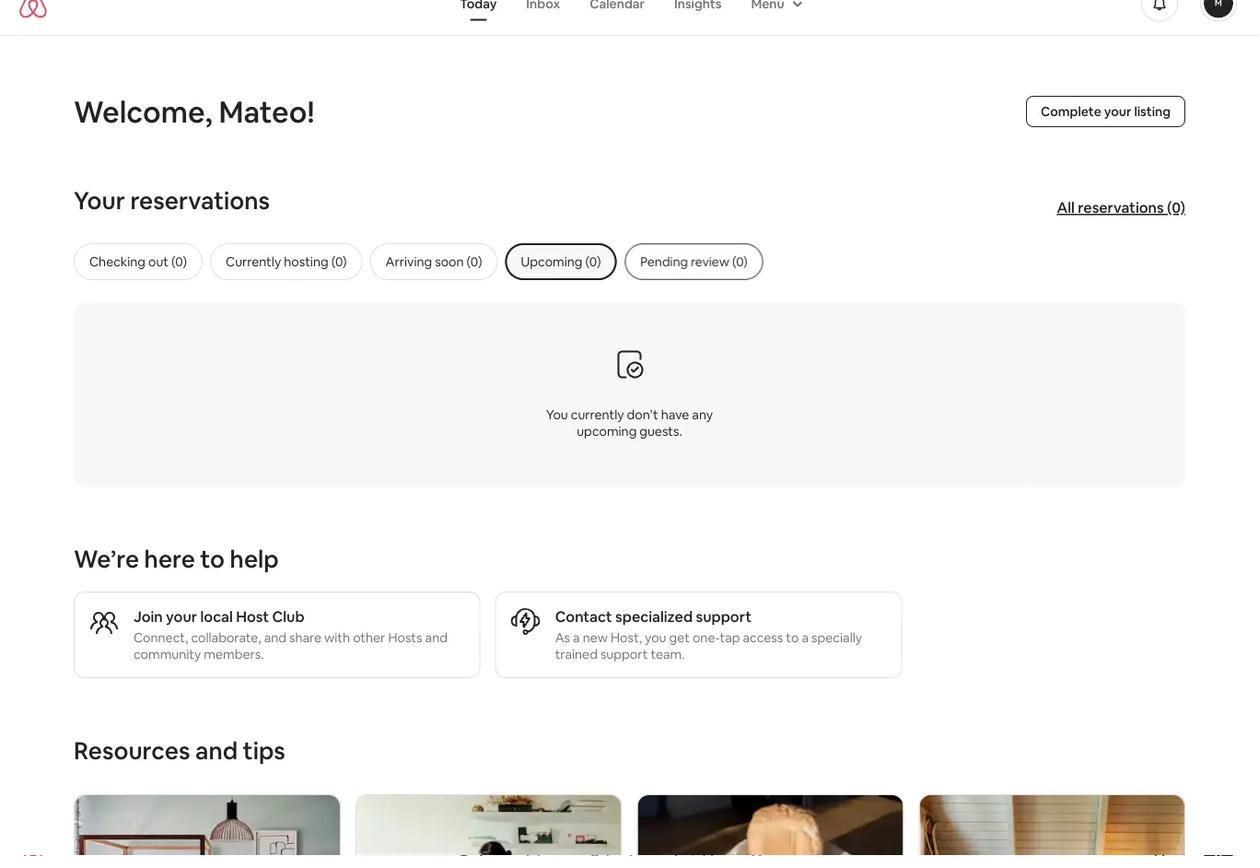Task type: vqa. For each thing, say whether or not it's contained in the screenshot.
CURRENTLY HOSTING (0)
yes



Task type: locate. For each thing, give the bounding box(es) containing it.
you
[[546, 406, 568, 423]]

your up connect,
[[166, 607, 197, 626]]

welcome, mateo!
[[74, 92, 315, 131]]

complete your listing link
[[1027, 96, 1186, 127]]

0 vertical spatial to
[[200, 544, 225, 575]]

your
[[74, 185, 125, 216]]

and
[[264, 629, 287, 646], [425, 629, 448, 646], [195, 735, 238, 766]]

any
[[692, 406, 713, 423]]

your reservations
[[74, 185, 270, 216]]

other
[[353, 629, 386, 646]]

0 horizontal spatial (0)
[[586, 253, 601, 270]]

reservations for your
[[130, 185, 270, 216]]

and down club
[[264, 629, 287, 646]]

specialized
[[616, 607, 693, 626]]

support
[[696, 607, 752, 626]]

checking
[[89, 253, 146, 270]]

1 vertical spatial your
[[166, 607, 197, 626]]

0 horizontal spatial a
[[573, 629, 580, 646]]

review (0)
[[691, 253, 749, 270]]

2 a from the left
[[802, 629, 809, 646]]

currently
[[571, 406, 624, 423]]

reservations up out (0)
[[130, 185, 270, 216]]

thumbnail card image
[[75, 795, 340, 856], [75, 795, 340, 856], [356, 795, 622, 856], [356, 795, 622, 856], [638, 795, 903, 856], [638, 795, 903, 856], [920, 795, 1185, 856], [920, 795, 1185, 856]]

collaborate,
[[191, 629, 261, 646]]

contact specialized support as a new host, you get one-tap access to a specially trained support team.
[[555, 607, 863, 663]]

we're here to help
[[74, 544, 279, 575]]

to
[[200, 544, 225, 575], [786, 629, 799, 646]]

pending review (0)
[[640, 253, 749, 270]]

have
[[662, 406, 690, 423]]

upcoming
[[521, 253, 583, 270]]

your
[[1105, 103, 1132, 120], [166, 607, 197, 626]]

all reservations (0)
[[1057, 198, 1186, 217]]

complete
[[1041, 103, 1102, 120]]

join
[[134, 607, 163, 626]]

your inside "link"
[[1105, 103, 1132, 120]]

(0)
[[1168, 198, 1186, 217], [586, 253, 601, 270]]

your left listing at the top right of the page
[[1105, 103, 1132, 120]]

reservations
[[130, 185, 270, 216], [1079, 198, 1164, 217]]

new
[[583, 629, 608, 646]]

reservations right all
[[1079, 198, 1164, 217]]

help
[[230, 544, 279, 575]]

support team.
[[601, 646, 685, 663]]

1 horizontal spatial a
[[802, 629, 809, 646]]

0 vertical spatial your
[[1105, 103, 1132, 120]]

upcoming (0)
[[521, 253, 601, 270]]

your for complete
[[1105, 103, 1132, 120]]

your inside join your local host club connect, collaborate, and share with other hosts and community members.
[[166, 607, 197, 626]]

0 horizontal spatial to
[[200, 544, 225, 575]]

0 vertical spatial (0)
[[1168, 198, 1186, 217]]

reservations inside all reservations (0) link
[[1079, 198, 1164, 217]]

a left 'specially'
[[802, 629, 809, 646]]

1 horizontal spatial your
[[1105, 103, 1132, 120]]

0 horizontal spatial reservations
[[130, 185, 270, 216]]

a right as at the bottom left of the page
[[573, 629, 580, 646]]

and left tips
[[195, 735, 238, 766]]

your for join
[[166, 607, 197, 626]]

connect,
[[134, 629, 188, 646]]

1 vertical spatial (0)
[[586, 253, 601, 270]]

reservations for all
[[1079, 198, 1164, 217]]

resources
[[74, 735, 190, 766]]

a
[[573, 629, 580, 646], [802, 629, 809, 646]]

and right hosts
[[425, 629, 448, 646]]

you
[[645, 629, 667, 646]]

to right access
[[786, 629, 799, 646]]

to left help
[[200, 544, 225, 575]]

soon (0)
[[435, 253, 483, 270]]

listing
[[1135, 103, 1171, 120]]

0 horizontal spatial your
[[166, 607, 197, 626]]

1 horizontal spatial reservations
[[1079, 198, 1164, 217]]

welcome,
[[74, 92, 213, 131]]

pending
[[640, 253, 688, 270]]

to inside contact specialized support as a new host, you get one-tap access to a specially trained support team.
[[786, 629, 799, 646]]

reservation filters group
[[74, 243, 1223, 280]]

1 vertical spatial to
[[786, 629, 799, 646]]

1 horizontal spatial to
[[786, 629, 799, 646]]



Task type: describe. For each thing, give the bounding box(es) containing it.
upcoming guests.
[[577, 423, 683, 439]]

here
[[144, 544, 195, 575]]

don't
[[627, 406, 659, 423]]

club
[[272, 607, 305, 626]]

main navigation menu image
[[1205, 0, 1234, 18]]

1 a from the left
[[573, 629, 580, 646]]

complete your listing
[[1041, 103, 1171, 120]]

arriving soon (0)
[[386, 253, 483, 270]]

all reservations (0) link
[[1048, 189, 1195, 226]]

as
[[555, 629, 570, 646]]

tips
[[243, 735, 286, 766]]

1 horizontal spatial (0)
[[1168, 198, 1186, 217]]

access
[[743, 629, 784, 646]]

tap
[[720, 629, 741, 646]]

(0) inside reservation filters group
[[586, 253, 601, 270]]

contact
[[555, 607, 613, 626]]

checking out (0)
[[89, 253, 187, 270]]

arriving
[[386, 253, 432, 270]]

currently
[[226, 253, 281, 270]]

share
[[289, 629, 322, 646]]

you currently don't have any upcoming guests.
[[546, 406, 713, 439]]

mateo!
[[219, 92, 315, 131]]

get
[[670, 629, 690, 646]]

we're
[[74, 544, 139, 575]]

local
[[200, 607, 233, 626]]

one-
[[693, 629, 720, 646]]

trained
[[555, 646, 598, 663]]

2 horizontal spatial and
[[425, 629, 448, 646]]

1 horizontal spatial and
[[264, 629, 287, 646]]

hosts
[[388, 629, 423, 646]]

join your local host club connect, collaborate, and share with other hosts and community members.
[[134, 607, 448, 663]]

hosting (0)
[[284, 253, 347, 270]]

resources and tips
[[74, 735, 286, 766]]

with
[[325, 629, 350, 646]]

0 horizontal spatial and
[[195, 735, 238, 766]]

currently hosting (0)
[[226, 253, 347, 270]]

host,
[[611, 629, 642, 646]]

specially
[[812, 629, 863, 646]]

out (0)
[[148, 253, 187, 270]]

community members.
[[134, 646, 264, 663]]

all
[[1057, 198, 1075, 217]]

host
[[236, 607, 269, 626]]



